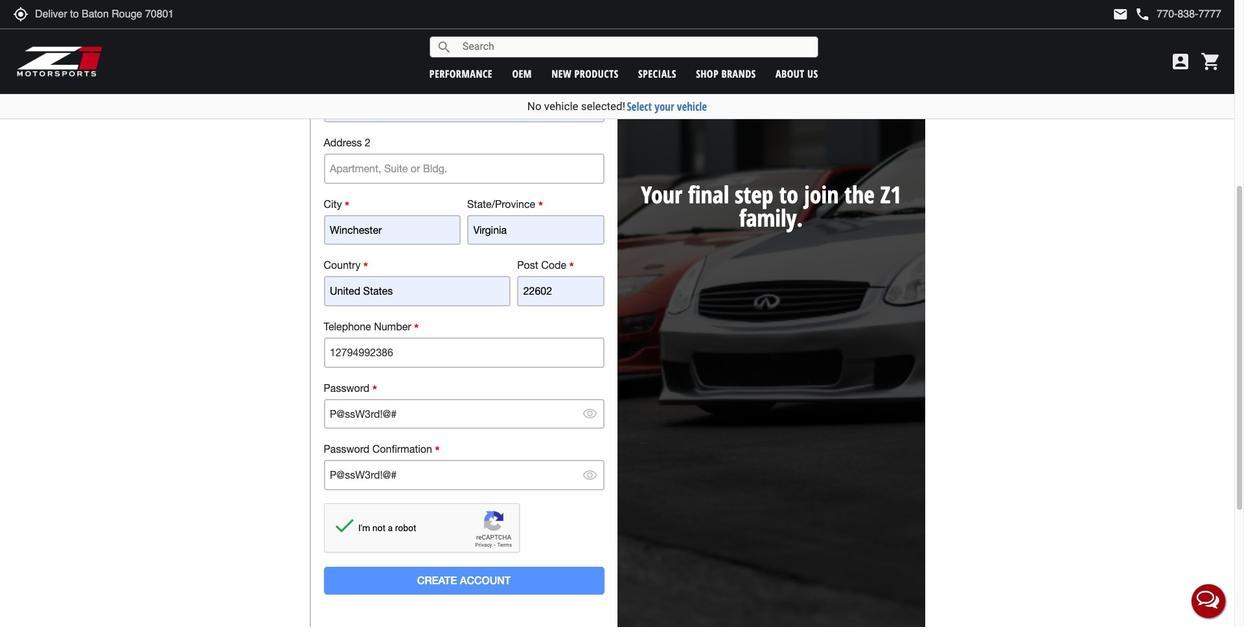 Task type: vqa. For each thing, say whether or not it's contained in the screenshot.
'vehicle'
yes



Task type: locate. For each thing, give the bounding box(es) containing it.
phone link
[[1135, 6, 1222, 22]]

password down the telephone
[[324, 382, 370, 394]]

join
[[804, 179, 839, 211]]

country
[[324, 260, 361, 271]]

visibility
[[582, 406, 598, 422], [582, 468, 598, 483]]

password left confirmation
[[324, 444, 370, 455]]

account
[[460, 574, 511, 587]]

your
[[641, 179, 683, 211]]

Post Code text field
[[517, 276, 604, 307]]

1 vertical spatial password
[[324, 444, 370, 455]]

mail link
[[1113, 6, 1129, 22]]

post code *
[[517, 259, 574, 274]]

search
[[437, 39, 452, 55]]

2 visibility from the top
[[582, 468, 598, 483]]

vehicle right your
[[677, 99, 707, 114]]

0 vertical spatial visibility
[[582, 406, 598, 422]]

password
[[324, 382, 370, 394], [324, 444, 370, 455]]

1 password from the top
[[324, 382, 370, 394]]

password *
[[324, 382, 377, 396]]

password inside password confirmation *
[[324, 444, 370, 455]]

your final step to join the z1 family.
[[641, 179, 902, 234]]

vehicle right no
[[544, 100, 579, 113]]

new products
[[552, 67, 619, 81]]

City text field
[[324, 215, 461, 245]]

city *
[[324, 198, 350, 212]]

select your vehicle link
[[627, 99, 707, 114]]

password for confirmation
[[324, 444, 370, 455]]

performance
[[430, 67, 493, 81]]

2 password from the top
[[324, 444, 370, 455]]

specials link
[[638, 67, 677, 81]]

address 2
[[324, 137, 371, 148]]

new products link
[[552, 67, 619, 81]]

1 vertical spatial visibility
[[582, 468, 598, 483]]

Search search field
[[452, 37, 818, 57]]

* right number
[[414, 321, 419, 335]]

visibility for password confirmation text field
[[582, 468, 598, 483]]

mail
[[1113, 6, 1129, 22]]

Password Confirmation text field
[[324, 460, 604, 491]]

Password text field
[[324, 399, 604, 429]]

select
[[627, 99, 652, 114]]

0 horizontal spatial vehicle
[[544, 100, 579, 113]]

password inside "password *"
[[324, 382, 370, 394]]

1 visibility from the top
[[582, 406, 598, 422]]

telephone
[[324, 321, 371, 333]]

1 horizontal spatial vehicle
[[677, 99, 707, 114]]

Telephone Number text field
[[324, 338, 604, 368]]

z1 motorsports logo image
[[16, 45, 103, 78]]

city
[[324, 198, 342, 210]]

vehicle inside no vehicle selected! select your vehicle
[[544, 100, 579, 113]]

*
[[345, 198, 350, 212], [538, 198, 543, 212], [364, 259, 368, 274], [569, 259, 574, 274], [414, 321, 419, 335], [373, 382, 377, 396], [435, 444, 440, 458]]

0 vertical spatial password
[[324, 382, 370, 394]]

step
[[735, 179, 774, 211]]

z1
[[881, 179, 902, 211]]

confirmation
[[373, 444, 432, 455]]

no
[[528, 100, 542, 113]]

vehicle
[[677, 99, 707, 114], [544, 100, 579, 113]]



Task type: describe. For each thing, give the bounding box(es) containing it.
shop
[[696, 67, 719, 81]]

to
[[780, 179, 799, 211]]

country *
[[324, 259, 368, 274]]

post
[[517, 260, 539, 271]]

specials
[[638, 67, 677, 81]]

new
[[552, 67, 572, 81]]

password for *
[[324, 382, 370, 394]]

phone
[[1135, 6, 1151, 22]]

my_location
[[13, 6, 29, 22]]

Street Address text field
[[324, 92, 604, 123]]

us
[[808, 67, 819, 81]]

no vehicle selected! select your vehicle
[[528, 99, 707, 114]]

2
[[365, 137, 371, 148]]

the
[[845, 179, 875, 211]]

family.
[[739, 202, 803, 234]]

shop brands link
[[696, 67, 756, 81]]

mail phone
[[1113, 6, 1151, 22]]

products
[[575, 67, 619, 81]]

shopping_cart
[[1201, 51, 1222, 72]]

code
[[541, 260, 567, 271]]

State/​Province text field
[[467, 215, 604, 245]]

number
[[374, 321, 411, 333]]

visibility for password text field on the bottom left of the page
[[582, 406, 598, 422]]

* up "state/​province" text box at the left of page
[[538, 198, 543, 212]]

create account button
[[324, 567, 604, 595]]

account_box
[[1171, 51, 1191, 72]]

address
[[324, 137, 362, 148]]

Apartment, Suite or Bldg. text field
[[324, 154, 604, 184]]

about us link
[[776, 67, 819, 81]]

about us
[[776, 67, 819, 81]]

performance link
[[430, 67, 493, 81]]

oem
[[512, 67, 532, 81]]

* right code
[[569, 259, 574, 274]]

create account
[[417, 574, 511, 587]]

about
[[776, 67, 805, 81]]

* right the city
[[345, 198, 350, 212]]

account_box link
[[1167, 51, 1195, 72]]

* down telephone number *
[[373, 382, 377, 396]]

* right country in the top left of the page
[[364, 259, 368, 274]]

password confirmation *
[[324, 444, 440, 458]]

Company Name text field
[[324, 31, 604, 61]]

oem link
[[512, 67, 532, 81]]

* right confirmation
[[435, 444, 440, 458]]

state/​province *
[[467, 198, 543, 212]]

telephone number *
[[324, 321, 419, 335]]

selected!
[[581, 100, 626, 113]]

create
[[417, 574, 457, 587]]

shopping_cart link
[[1198, 51, 1222, 72]]

final
[[688, 179, 729, 211]]

shop brands
[[696, 67, 756, 81]]

your
[[655, 99, 675, 114]]

state/​province
[[467, 198, 536, 210]]

brands
[[722, 67, 756, 81]]



